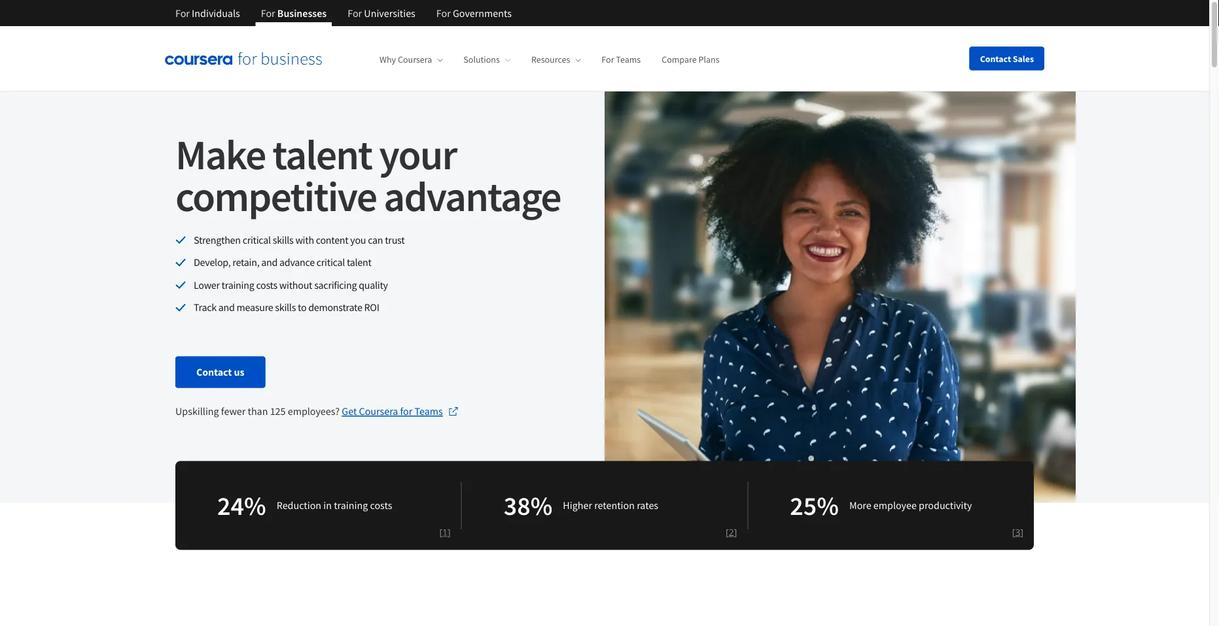 Task type: vqa. For each thing, say whether or not it's contained in the screenshot.
LEARNER IMAGE ABIGAIL P.
no



Task type: locate. For each thing, give the bounding box(es) containing it.
125
[[270, 405, 286, 419]]

] for 38%
[[734, 526, 737, 539]]

skills left with
[[273, 234, 293, 247]]

plans
[[698, 54, 719, 66]]

costs right in
[[370, 500, 392, 513]]

competitive
[[175, 170, 377, 222]]

employees?
[[288, 405, 340, 419]]

trust
[[385, 234, 405, 247]]

for for individuals
[[175, 7, 190, 20]]

develop, retain, and advance critical talent
[[194, 256, 371, 269]]

contact inside button
[[980, 53, 1011, 64]]

1
[[442, 526, 448, 539]]

0 horizontal spatial [
[[439, 526, 442, 539]]

for universities
[[348, 7, 415, 20]]

and right track
[[218, 301, 235, 314]]

1 horizontal spatial ]
[[734, 526, 737, 539]]

0 vertical spatial coursera
[[398, 54, 432, 66]]

for
[[175, 7, 190, 20], [261, 7, 275, 20], [348, 7, 362, 20], [436, 7, 451, 20], [602, 54, 614, 66]]

costs up the measure
[[256, 279, 277, 292]]

1 vertical spatial training
[[334, 500, 368, 513]]

upskilling
[[175, 405, 219, 419]]

coursera for get
[[359, 405, 398, 419]]

2
[[729, 526, 734, 539]]

develop,
[[194, 256, 231, 269]]

1 horizontal spatial teams
[[616, 54, 641, 66]]

higher retention rates
[[563, 500, 658, 513]]

3 ] from the left
[[1020, 526, 1023, 539]]

more employee productivity
[[849, 500, 972, 513]]

1 vertical spatial teams
[[415, 405, 443, 419]]

0 vertical spatial contact
[[980, 53, 1011, 64]]

[ for 38%
[[726, 526, 729, 539]]

teams right "for"
[[415, 405, 443, 419]]

reduction
[[277, 500, 321, 513]]

contact left us
[[196, 366, 232, 379]]

contact left sales
[[980, 53, 1011, 64]]

[ 2 ]
[[726, 526, 737, 539]]

for teams
[[602, 54, 641, 66]]

retention
[[594, 500, 635, 513]]

for left businesses
[[261, 7, 275, 20]]

0 vertical spatial teams
[[616, 54, 641, 66]]

0 vertical spatial and
[[261, 256, 278, 269]]

3 [ from the left
[[1012, 526, 1015, 539]]

0 horizontal spatial contact
[[196, 366, 232, 379]]

contact sales
[[980, 53, 1034, 64]]

]
[[448, 526, 451, 539], [734, 526, 737, 539], [1020, 526, 1023, 539]]

1 vertical spatial contact
[[196, 366, 232, 379]]

[
[[439, 526, 442, 539], [726, 526, 729, 539], [1012, 526, 1015, 539]]

individuals
[[192, 7, 240, 20]]

0 vertical spatial critical
[[243, 234, 271, 247]]

reduction in training costs
[[277, 500, 392, 513]]

critical
[[243, 234, 271, 247], [317, 256, 345, 269]]

1 [ from the left
[[439, 526, 442, 539]]

compare
[[662, 54, 697, 66]]

solutions link
[[464, 54, 510, 66]]

0 horizontal spatial and
[[218, 301, 235, 314]]

advance
[[279, 256, 315, 269]]

1 vertical spatial costs
[[370, 500, 392, 513]]

2 horizontal spatial [
[[1012, 526, 1015, 539]]

roi
[[364, 301, 379, 314]]

coursera for why
[[398, 54, 432, 66]]

1 vertical spatial coursera
[[359, 405, 398, 419]]

for
[[400, 405, 412, 419]]

costs
[[256, 279, 277, 292], [370, 500, 392, 513]]

track
[[194, 301, 217, 314]]

strengthen critical skills with content you can trust
[[194, 234, 405, 247]]

for governments
[[436, 7, 512, 20]]

0 vertical spatial training
[[222, 279, 254, 292]]

2 horizontal spatial ]
[[1020, 526, 1023, 539]]

can
[[368, 234, 383, 247]]

1 horizontal spatial critical
[[317, 256, 345, 269]]

0 vertical spatial costs
[[256, 279, 277, 292]]

critical down content
[[317, 256, 345, 269]]

why coursera link
[[380, 54, 443, 66]]

coursera for business image
[[165, 52, 322, 65]]

2 ] from the left
[[734, 526, 737, 539]]

coursera right why
[[398, 54, 432, 66]]

teams
[[616, 54, 641, 66], [415, 405, 443, 419]]

teams left the compare
[[616, 54, 641, 66]]

compare plans link
[[662, 54, 719, 66]]

2 [ from the left
[[726, 526, 729, 539]]

0 horizontal spatial ]
[[448, 526, 451, 539]]

teams inside get coursera for teams link
[[415, 405, 443, 419]]

0 horizontal spatial teams
[[415, 405, 443, 419]]

1 vertical spatial and
[[218, 301, 235, 314]]

get coursera for teams
[[342, 405, 443, 419]]

coursera
[[398, 54, 432, 66], [359, 405, 398, 419]]

critical up retain,
[[243, 234, 271, 247]]

for businesses
[[261, 7, 327, 20]]

0 horizontal spatial costs
[[256, 279, 277, 292]]

0 vertical spatial skills
[[273, 234, 293, 247]]

1 vertical spatial skills
[[275, 301, 296, 314]]

for individuals
[[175, 7, 240, 20]]

you
[[350, 234, 366, 247]]

contact us link
[[175, 357, 265, 388]]

0 horizontal spatial training
[[222, 279, 254, 292]]

training right in
[[334, 500, 368, 513]]

1 horizontal spatial costs
[[370, 500, 392, 513]]

[ for 25%
[[1012, 526, 1015, 539]]

resources link
[[531, 54, 581, 66]]

training down retain,
[[222, 279, 254, 292]]

demonstrate
[[308, 301, 362, 314]]

and
[[261, 256, 278, 269], [218, 301, 235, 314]]

coursera left "for"
[[359, 405, 398, 419]]

productivity
[[919, 500, 972, 513]]

talent
[[272, 128, 372, 181], [347, 256, 371, 269]]

for left governments
[[436, 7, 451, 20]]

advantage
[[384, 170, 561, 222]]

training
[[222, 279, 254, 292], [334, 500, 368, 513]]

for for governments
[[436, 7, 451, 20]]

1 horizontal spatial [
[[726, 526, 729, 539]]

0 vertical spatial talent
[[272, 128, 372, 181]]

contact
[[980, 53, 1011, 64], [196, 366, 232, 379]]

24%
[[217, 490, 266, 523]]

skills
[[273, 234, 293, 247], [275, 301, 296, 314]]

strengthen
[[194, 234, 241, 247]]

] for 24%
[[448, 526, 451, 539]]

1 horizontal spatial contact
[[980, 53, 1011, 64]]

and right retain,
[[261, 256, 278, 269]]

businesses
[[277, 7, 327, 20]]

than
[[248, 405, 268, 419]]

skills left to
[[275, 301, 296, 314]]

for left universities
[[348, 7, 362, 20]]

higher
[[563, 500, 592, 513]]

1 ] from the left
[[448, 526, 451, 539]]

for left individuals
[[175, 7, 190, 20]]

1 horizontal spatial training
[[334, 500, 368, 513]]

fewer
[[221, 405, 246, 419]]

with
[[295, 234, 314, 247]]



Task type: describe. For each thing, give the bounding box(es) containing it.
your
[[379, 128, 456, 181]]

lower training costs without sacrificing quality
[[194, 279, 388, 292]]

25%
[[790, 490, 839, 523]]

get
[[342, 405, 357, 419]]

1 vertical spatial critical
[[317, 256, 345, 269]]

contact sales button
[[970, 47, 1044, 70]]

1 vertical spatial talent
[[347, 256, 371, 269]]

0 horizontal spatial critical
[[243, 234, 271, 247]]

upskilling fewer than 125 employees?
[[175, 405, 342, 419]]

us
[[234, 366, 244, 379]]

talent inside "make talent your competitive advantage"
[[272, 128, 372, 181]]

contact for contact us
[[196, 366, 232, 379]]

] for 25%
[[1020, 526, 1023, 539]]

quality
[[359, 279, 388, 292]]

solutions
[[464, 54, 500, 66]]

make talent your competitive advantage
[[175, 128, 561, 222]]

3
[[1015, 526, 1020, 539]]

why coursera
[[380, 54, 432, 66]]

without
[[279, 279, 312, 292]]

governments
[[453, 7, 512, 20]]

content
[[316, 234, 348, 247]]

contact us
[[196, 366, 244, 379]]

lower
[[194, 279, 220, 292]]

[ 3 ]
[[1012, 526, 1023, 539]]

rates
[[637, 500, 658, 513]]

universities
[[364, 7, 415, 20]]

[ for 24%
[[439, 526, 442, 539]]

measure
[[237, 301, 273, 314]]

track and measure skills to demonstrate roi
[[194, 301, 379, 314]]

1 horizontal spatial and
[[261, 256, 278, 269]]

sales
[[1013, 53, 1034, 64]]

banner navigation
[[165, 0, 522, 36]]

sacrificing
[[314, 279, 357, 292]]

38%
[[504, 490, 552, 523]]

[ 1 ]
[[439, 526, 451, 539]]

for for universities
[[348, 7, 362, 20]]

contact for contact sales
[[980, 53, 1011, 64]]

make
[[175, 128, 265, 181]]

resources
[[531, 54, 570, 66]]

in
[[323, 500, 332, 513]]

to
[[298, 301, 306, 314]]

for teams link
[[602, 54, 641, 66]]

compare plans
[[662, 54, 719, 66]]

retain,
[[233, 256, 259, 269]]

for for businesses
[[261, 7, 275, 20]]

more
[[849, 500, 871, 513]]

for right the resources link
[[602, 54, 614, 66]]

why
[[380, 54, 396, 66]]

get coursera for teams link
[[342, 404, 459, 420]]

employee
[[873, 500, 917, 513]]



